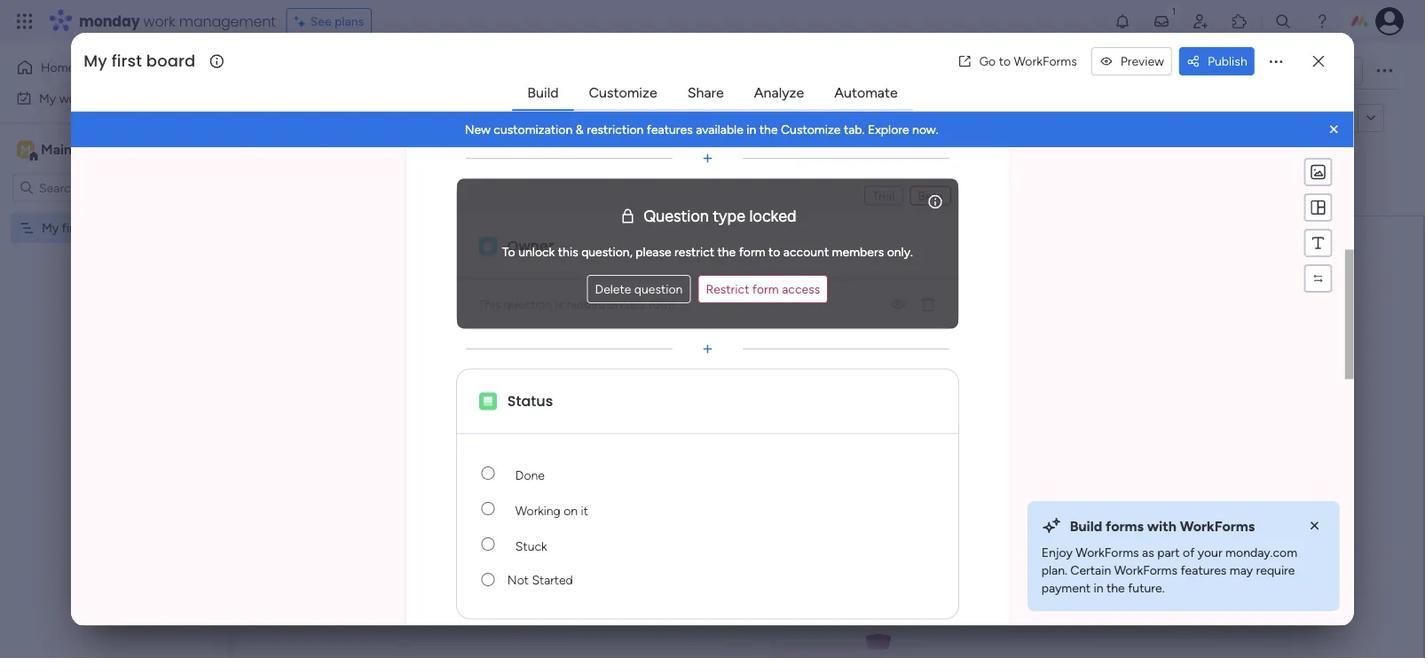Task type: describe. For each thing, give the bounding box(es) containing it.
part
[[1158, 545, 1180, 560]]

go to workforms
[[979, 54, 1077, 69]]

monday work management
[[79, 11, 276, 31]]

first inside list box
[[62, 221, 84, 236]]

component__icon image for status
[[480, 393, 498, 411]]

customize inside banner banner
[[781, 122, 841, 137]]

select product image
[[16, 12, 34, 30]]

board inside field
[[146, 50, 196, 72]]

more actions image
[[1267, 52, 1285, 70]]

go
[[979, 54, 996, 69]]

question
[[504, 297, 553, 312]]

to
[[503, 244, 516, 259]]

of
[[1183, 545, 1195, 560]]

features inside enjoy workforms as part of your monday.com plan. certain workforms features may require payment in the future.
[[1181, 563, 1227, 578]]

copy form link button
[[1237, 104, 1358, 132]]

see plans button
[[286, 8, 372, 35]]

to inside button
[[999, 54, 1011, 69]]

add new question image
[[699, 340, 717, 358]]

&
[[576, 122, 584, 137]]

new customization & restriction features available in the customize tab. explore now.
[[465, 122, 939, 137]]

form inside build form button
[[832, 432, 862, 448]]

apps image
[[1231, 12, 1249, 30]]

workforms up the of
[[1180, 518, 1255, 535]]

1
[[1350, 63, 1355, 79]]

only.
[[888, 244, 914, 259]]

type
[[714, 206, 746, 226]]

first inside field
[[112, 50, 142, 72]]

copy form link
[[1270, 111, 1351, 126]]

add new question image
[[699, 150, 717, 167]]

my inside my work button
[[39, 91, 56, 106]]

form inside copy form link button
[[1303, 111, 1329, 126]]

hidden
[[568, 297, 606, 312]]

john smith image
[[1376, 7, 1404, 36]]

see plans
[[310, 14, 364, 29]]

my work
[[39, 91, 86, 106]]

explore
[[868, 122, 910, 137]]

share
[[688, 84, 724, 101]]

with
[[1147, 518, 1177, 535]]

customization tools toolbar
[[1305, 158, 1333, 293]]

monday.com
[[1226, 545, 1298, 560]]

build form button
[[783, 422, 876, 458]]

menu image
[[1310, 234, 1328, 252]]

plans
[[335, 14, 364, 29]]

search everything image
[[1275, 12, 1292, 30]]

customization
[[494, 122, 573, 137]]

owner button
[[505, 232, 937, 261]]

beta
[[919, 188, 944, 203]]

question,
[[582, 244, 633, 259]]

workforms inside button
[[1014, 54, 1077, 69]]

restrict
[[707, 282, 750, 297]]

question type locked
[[644, 206, 797, 226]]

forms
[[1106, 518, 1144, 535]]

publish button
[[1180, 47, 1255, 76]]

invite
[[1308, 63, 1339, 79]]

close image
[[1326, 121, 1344, 139]]

new
[[465, 122, 491, 137]]

form inside edit form button
[[301, 111, 328, 126]]

1 horizontal spatial this
[[626, 297, 646, 312]]

edit form
[[276, 111, 328, 126]]

/
[[1342, 63, 1347, 79]]

My first board field
[[79, 50, 207, 73]]

working
[[516, 504, 561, 519]]

build forms with workforms
[[1070, 518, 1255, 535]]

done
[[516, 468, 545, 483]]

status button
[[505, 388, 937, 416]]

trial
[[873, 188, 896, 203]]

analyze link
[[740, 76, 819, 108]]

invite / 1
[[1308, 63, 1355, 79]]

to unlock this question, please restrict the form to account members only.
[[503, 244, 914, 259]]

0 vertical spatial by
[[415, 110, 431, 127]]

access
[[783, 282, 821, 297]]

main
[[41, 141, 72, 158]]

invite / 1 button
[[1275, 57, 1363, 85]]

account
[[784, 244, 830, 259]]

go to workforms button
[[951, 47, 1084, 76]]

working on it button
[[505, 491, 938, 527]]

to inside form "form"
[[769, 244, 781, 259]]

now.
[[913, 122, 939, 137]]

workspace selection element
[[17, 139, 148, 162]]

plan.
[[1042, 563, 1068, 578]]

your inside enjoy workforms as part of your monday.com plan. certain workforms features may require payment in the future.
[[1198, 545, 1223, 560]]

future.
[[1128, 581, 1165, 596]]

members
[[833, 244, 885, 259]]

enjoy workforms as part of your monday.com plan. certain workforms features may require payment in the future.
[[1042, 545, 1298, 596]]

management
[[179, 11, 276, 31]]

as
[[1142, 545, 1155, 560]]

m
[[20, 142, 31, 157]]

monday
[[79, 11, 140, 31]]

build form
[[797, 432, 862, 448]]

restrict form access button
[[699, 275, 829, 304]]

work for my
[[59, 91, 86, 106]]

this
[[479, 297, 501, 312]]

on inside button
[[564, 504, 578, 519]]

my inside "my first board" list box
[[42, 221, 59, 236]]

invite members image
[[1192, 12, 1210, 30]]

powered by
[[356, 110, 431, 127]]

the inside form "form"
[[718, 244, 737, 259]]



Task type: vqa. For each thing, say whether or not it's contained in the screenshot.
Go to WorkForms button
yes



Task type: locate. For each thing, give the bounding box(es) containing it.
features
[[647, 122, 693, 137], [1181, 563, 1227, 578]]

build for build forms with workforms
[[1070, 518, 1103, 535]]

0 vertical spatial my first board
[[84, 50, 196, 72]]

1 component__icon image from the top
[[480, 238, 498, 255]]

this right "hidden"
[[626, 297, 646, 312]]

in inside banner banner
[[747, 122, 757, 137]]

link
[[1332, 111, 1351, 126]]

close image
[[1306, 517, 1324, 535]]

1 horizontal spatial work
[[143, 11, 175, 31]]

building
[[801, 363, 885, 393]]

1 vertical spatial this
[[626, 297, 646, 312]]

your right the of
[[1198, 545, 1223, 560]]

workspace image
[[17, 140, 35, 159]]

workforms
[[1014, 54, 1077, 69], [1180, 518, 1255, 535], [1076, 545, 1139, 560], [1115, 563, 1178, 578]]

build inside "alert"
[[1070, 518, 1103, 535]]

2 vertical spatial my
[[42, 221, 59, 236]]

is
[[556, 297, 565, 312]]

0 horizontal spatial to
[[769, 244, 781, 259]]

1 vertical spatial features
[[1181, 563, 1227, 578]]

working on it
[[516, 504, 589, 519]]

please
[[636, 244, 672, 259]]

this question is hidden on this form
[[479, 297, 676, 312]]

form
[[1303, 111, 1329, 126], [301, 111, 328, 126], [740, 244, 766, 259], [753, 282, 780, 297], [649, 297, 676, 312], [944, 363, 994, 393], [832, 432, 862, 448]]

first down search in workspace 'field'
[[62, 221, 84, 236]]

0 vertical spatial board
[[146, 50, 196, 72]]

work for monday
[[143, 11, 175, 31]]

component__icon image left to
[[480, 238, 498, 255]]

0 vertical spatial customize
[[589, 84, 657, 101]]

1 vertical spatial my
[[39, 91, 56, 106]]

share link
[[673, 76, 738, 108]]

0 vertical spatial this
[[559, 244, 579, 259]]

the
[[760, 122, 778, 137], [718, 244, 737, 259], [1107, 581, 1125, 596]]

1 horizontal spatial in
[[1094, 581, 1104, 596]]

in right available
[[747, 122, 757, 137]]

preview button
[[1092, 47, 1173, 76]]

start
[[715, 363, 763, 393]]

board down monday work management
[[146, 50, 196, 72]]

my first board
[[84, 50, 196, 72], [42, 221, 119, 236]]

1 horizontal spatial by
[[769, 363, 795, 393]]

this
[[559, 244, 579, 259], [626, 297, 646, 312]]

my inside my first board field
[[84, 50, 107, 72]]

on left it
[[564, 504, 578, 519]]

build link
[[513, 76, 573, 108]]

0 horizontal spatial board
[[87, 221, 119, 236]]

by
[[415, 110, 431, 127], [769, 363, 795, 393]]

restrict
[[675, 244, 715, 259]]

let's start by building your form
[[665, 363, 994, 393]]

None field
[[505, 562, 938, 598]]

the down the analyze link
[[760, 122, 778, 137]]

form inside restrict form access button
[[753, 282, 780, 297]]

require
[[1257, 563, 1295, 578]]

automate link
[[820, 76, 912, 108]]

copy
[[1270, 111, 1300, 126]]

1 horizontal spatial first
[[112, 50, 142, 72]]

preview
[[1121, 54, 1165, 69]]

build forms with workforms alert
[[1028, 501, 1340, 611]]

customize up restriction
[[589, 84, 657, 101]]

stuck button
[[505, 527, 938, 562]]

0 horizontal spatial the
[[718, 244, 737, 259]]

0 vertical spatial features
[[647, 122, 693, 137]]

1 vertical spatial first
[[62, 221, 84, 236]]

tab list containing build
[[512, 76, 913, 111]]

the down "certain"
[[1107, 581, 1125, 596]]

option
[[0, 212, 226, 216]]

1 vertical spatial build
[[797, 432, 828, 448]]

in down "certain"
[[1094, 581, 1104, 596]]

status
[[508, 392, 554, 411]]

work down home at the left top
[[59, 91, 86, 106]]

my first board inside field
[[84, 50, 196, 72]]

build for build
[[527, 84, 559, 101]]

build up customization
[[527, 84, 559, 101]]

Search in workspace field
[[37, 178, 148, 198]]

my up my work button at the top of the page
[[84, 50, 107, 72]]

analyze
[[754, 84, 804, 101]]

1 vertical spatial component__icon image
[[480, 393, 498, 411]]

inbox image
[[1153, 12, 1171, 30]]

0 vertical spatial my
[[84, 50, 107, 72]]

my first board inside list box
[[42, 221, 119, 236]]

available
[[696, 122, 744, 137]]

component__icon image for owner
[[480, 238, 498, 255]]

customize link
[[575, 76, 672, 108]]

1 vertical spatial by
[[769, 363, 795, 393]]

main workspace
[[41, 141, 146, 158]]

none field inside form "form"
[[505, 562, 938, 598]]

build for build form
[[797, 432, 828, 448]]

restrict form access
[[707, 282, 821, 297]]

0 vertical spatial work
[[143, 11, 175, 31]]

0 horizontal spatial this
[[559, 244, 579, 259]]

payment
[[1042, 581, 1091, 596]]

the inside banner banner
[[760, 122, 778, 137]]

0 horizontal spatial your
[[891, 363, 938, 393]]

see
[[310, 14, 332, 29]]

home button
[[11, 53, 191, 82]]

enjoy
[[1042, 545, 1073, 560]]

by right start
[[769, 363, 795, 393]]

the inside enjoy workforms as part of your monday.com plan. certain workforms features may require payment in the future.
[[1107, 581, 1125, 596]]

1 horizontal spatial features
[[1181, 563, 1227, 578]]

board
[[146, 50, 196, 72], [87, 221, 119, 236]]

customize inside tab list
[[589, 84, 657, 101]]

your right building
[[891, 363, 938, 393]]

0 horizontal spatial first
[[62, 221, 84, 236]]

2 vertical spatial the
[[1107, 581, 1125, 596]]

2 component__icon image from the top
[[480, 393, 498, 411]]

1 horizontal spatial the
[[760, 122, 778, 137]]

my
[[84, 50, 107, 72], [39, 91, 56, 106], [42, 221, 59, 236]]

banner banner
[[71, 112, 1354, 147]]

0 vertical spatial build
[[527, 84, 559, 101]]

1 vertical spatial on
[[564, 504, 578, 519]]

done button
[[505, 456, 938, 491]]

on right "hidden"
[[609, 297, 623, 312]]

0 horizontal spatial on
[[564, 504, 578, 519]]

0 horizontal spatial customize
[[589, 84, 657, 101]]

my work button
[[11, 84, 191, 112]]

workforms logo image
[[438, 104, 538, 133]]

build inside button
[[797, 432, 828, 448]]

1 vertical spatial customize
[[781, 122, 841, 137]]

to right go
[[999, 54, 1011, 69]]

my first board down monday
[[84, 50, 196, 72]]

my down search in workspace 'field'
[[42, 221, 59, 236]]

locked
[[750, 206, 797, 226]]

in inside enjoy workforms as part of your monday.com plan. certain workforms features may require payment in the future.
[[1094, 581, 1104, 596]]

0 vertical spatial component__icon image
[[480, 238, 498, 255]]

0 vertical spatial to
[[999, 54, 1011, 69]]

powered
[[356, 110, 412, 127]]

workspace
[[75, 141, 146, 158]]

2 horizontal spatial the
[[1107, 581, 1125, 596]]

tab.
[[844, 122, 865, 137]]

stuck
[[516, 539, 548, 554]]

component__icon image
[[480, 238, 498, 255], [480, 393, 498, 411]]

build down let's start by building your form
[[797, 432, 828, 448]]

0 horizontal spatial by
[[415, 110, 431, 127]]

menu image
[[1310, 199, 1328, 217]]

background color and image selector image
[[1310, 163, 1328, 181]]

my first board down search in workspace 'field'
[[42, 221, 119, 236]]

1 vertical spatial board
[[87, 221, 119, 236]]

build left forms
[[1070, 518, 1103, 535]]

certain
[[1071, 563, 1112, 578]]

1 horizontal spatial your
[[1198, 545, 1223, 560]]

edit form button
[[269, 104, 335, 133]]

my down home at the left top
[[39, 91, 56, 106]]

2 vertical spatial build
[[1070, 518, 1103, 535]]

features left available
[[647, 122, 693, 137]]

home
[[41, 60, 75, 75]]

1 vertical spatial to
[[769, 244, 781, 259]]

1 horizontal spatial on
[[609, 297, 623, 312]]

the right 'restrict'
[[718, 244, 737, 259]]

notifications image
[[1114, 12, 1132, 30]]

build
[[527, 84, 559, 101], [797, 432, 828, 448], [1070, 518, 1103, 535]]

board inside list box
[[87, 221, 119, 236]]

0 horizontal spatial work
[[59, 91, 86, 106]]

automate
[[835, 84, 898, 101]]

0 vertical spatial the
[[760, 122, 778, 137]]

1 vertical spatial in
[[1094, 581, 1104, 596]]

my first board list box
[[0, 209, 226, 483]]

0 vertical spatial your
[[891, 363, 938, 393]]

add view image
[[958, 65, 966, 77]]

component__icon image left status
[[480, 393, 498, 411]]

it
[[582, 504, 589, 519]]

features down the of
[[1181, 563, 1227, 578]]

0 horizontal spatial in
[[747, 122, 757, 137]]

publish
[[1208, 54, 1248, 69]]

customize
[[589, 84, 657, 101], [781, 122, 841, 137]]

1 horizontal spatial customize
[[781, 122, 841, 137]]

1 vertical spatial your
[[1198, 545, 1223, 560]]

restriction
[[587, 122, 644, 137]]

this right unlock
[[559, 244, 579, 259]]

1 horizontal spatial to
[[999, 54, 1011, 69]]

0 vertical spatial in
[[747, 122, 757, 137]]

0 horizontal spatial features
[[647, 122, 693, 137]]

0 vertical spatial first
[[112, 50, 142, 72]]

workforms right go
[[1014, 54, 1077, 69]]

tab list
[[512, 76, 913, 111]]

owner
[[508, 236, 554, 256]]

form form
[[71, 0, 1354, 659]]

1 vertical spatial the
[[718, 244, 737, 259]]

workforms up "certain"
[[1076, 545, 1139, 560]]

to left account
[[769, 244, 781, 259]]

work
[[143, 11, 175, 31], [59, 91, 86, 106]]

2 horizontal spatial build
[[1070, 518, 1103, 535]]

work up my first board field
[[143, 11, 175, 31]]

in
[[747, 122, 757, 137], [1094, 581, 1104, 596]]

workforms up future.
[[1115, 563, 1178, 578]]

work inside my work button
[[59, 91, 86, 106]]

board down search in workspace 'field'
[[87, 221, 119, 236]]

question
[[644, 206, 710, 226]]

by right powered
[[415, 110, 431, 127]]

1 vertical spatial work
[[59, 91, 86, 106]]

unlock
[[519, 244, 556, 259]]

customize left tab.
[[781, 122, 841, 137]]

first
[[112, 50, 142, 72], [62, 221, 84, 236]]

features inside banner banner
[[647, 122, 693, 137]]

help image
[[1314, 12, 1331, 30]]

1 image
[[1166, 1, 1182, 21]]

1 vertical spatial my first board
[[42, 221, 119, 236]]

1 horizontal spatial build
[[797, 432, 828, 448]]

let's
[[665, 363, 709, 393]]

0 vertical spatial on
[[609, 297, 623, 312]]

may
[[1230, 563, 1253, 578]]

0 horizontal spatial build
[[527, 84, 559, 101]]

first down monday
[[112, 50, 142, 72]]

1 horizontal spatial board
[[146, 50, 196, 72]]



